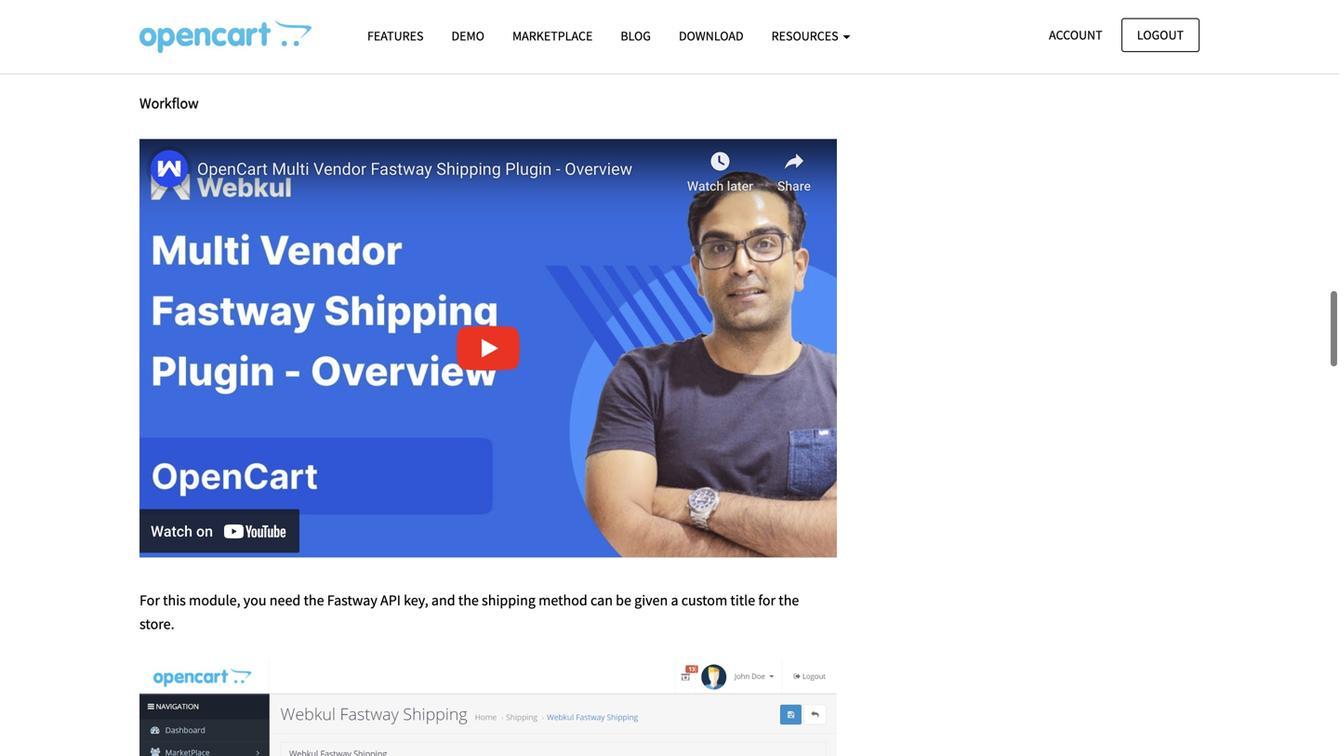 Task type: describe. For each thing, give the bounding box(es) containing it.
logout
[[1137, 27, 1184, 43]]

title
[[731, 591, 755, 610]]

can
[[591, 591, 613, 610]]

a inside for this module, you need the fastway api key, and the shipping method can be given a custom title for the store.
[[671, 591, 679, 610]]

2 the from the left
[[458, 591, 479, 610]]

features link
[[353, 20, 438, 52]]

custom
[[682, 591, 728, 610]]

for
[[140, 591, 160, 610]]

you
[[244, 591, 267, 610]]

demo
[[452, 27, 485, 44]]

store.
[[140, 615, 174, 633]]

blog link
[[607, 20, 665, 52]]

features
[[367, 27, 424, 44]]

cost-
[[362, 11, 392, 29]]

3 the from the left
[[779, 591, 799, 610]]

api
[[380, 591, 401, 610]]

resources
[[772, 27, 841, 44]]

download link
[[665, 20, 758, 52]]

logout link
[[1122, 18, 1200, 52]]

account
[[1049, 27, 1103, 43]]

given
[[635, 591, 668, 610]]

reliable
[[475, 11, 521, 29]]

1 the from the left
[[304, 591, 324, 610]]

blog
[[621, 27, 651, 44]]

need
[[270, 591, 301, 610]]

demo link
[[438, 20, 499, 52]]



Task type: locate. For each thing, give the bounding box(es) containing it.
account link
[[1033, 18, 1119, 52]]

0 horizontal spatial the
[[304, 591, 324, 610]]

key,
[[404, 591, 429, 610]]

for this module, you need the fastway api key, and the shipping method can be given a custom title for the store.
[[140, 591, 799, 633]]

method.
[[581, 11, 634, 29]]

0 horizontal spatial method
[[287, 11, 336, 29]]

and inside for this module, you need the fastway api key, and the shipping method can be given a custom title for the store.
[[432, 591, 455, 610]]

opencart - opencart multi vendor fastway shipping image
[[140, 20, 312, 53]]

0 vertical spatial a
[[352, 11, 359, 29]]

this
[[163, 591, 186, 610]]

and right the key,
[[432, 591, 455, 610]]

shipping right reliable
[[524, 11, 578, 29]]

0 vertical spatial method
[[287, 11, 336, 29]]

0 vertical spatial fastway
[[177, 11, 227, 29]]

1 horizontal spatial the
[[458, 591, 479, 610]]

shipping inside for this module, you need the fastway api key, and the shipping method can be given a custom title for the store.
[[482, 591, 536, 610]]

is
[[339, 11, 349, 29]]

method
[[287, 11, 336, 29], [539, 591, 588, 610]]

for
[[758, 591, 776, 610]]

resources link
[[758, 20, 865, 52]]

method left can
[[539, 591, 588, 610]]

fastway
[[177, 11, 227, 29], [327, 591, 377, 610]]

shipping left is
[[230, 11, 284, 29]]

and left reliable
[[448, 11, 472, 29]]

the
[[304, 591, 324, 610], [458, 591, 479, 610], [779, 591, 799, 610]]

workflow
[[140, 94, 199, 112]]

0 horizontal spatial a
[[352, 11, 359, 29]]

fastway up workflow
[[177, 11, 227, 29]]

effective
[[392, 11, 445, 29]]

download
[[679, 27, 744, 44]]

be
[[616, 591, 632, 610]]

1 vertical spatial a
[[671, 591, 679, 610]]

the right the key,
[[458, 591, 479, 610]]

a right is
[[352, 11, 359, 29]]

a
[[352, 11, 359, 29], [671, 591, 679, 610]]

a right given
[[671, 591, 679, 610]]

1 horizontal spatial a
[[671, 591, 679, 610]]

fastway left "api"
[[327, 591, 377, 610]]

1 vertical spatial and
[[432, 591, 455, 610]]

the right for
[[779, 591, 799, 610]]

1 vertical spatial fastway
[[327, 591, 377, 610]]

fastway inside for this module, you need the fastway api key, and the shipping method can be given a custom title for the store.
[[327, 591, 377, 610]]

shipping right the key,
[[482, 591, 536, 610]]

0 vertical spatial and
[[448, 11, 472, 29]]

method inside for this module, you need the fastway api key, and the shipping method can be given a custom title for the store.
[[539, 591, 588, 610]]

module,
[[189, 591, 241, 610]]

the right need
[[304, 591, 324, 610]]

method left is
[[287, 11, 336, 29]]

2 horizontal spatial the
[[779, 591, 799, 610]]

1 horizontal spatial method
[[539, 591, 588, 610]]

marketplace link
[[499, 20, 607, 52]]

1 vertical spatial method
[[539, 591, 588, 610]]

shipping
[[230, 11, 284, 29], [524, 11, 578, 29], [482, 591, 536, 610]]

and
[[448, 11, 472, 29], [432, 591, 455, 610]]

fastway shipping method is a cost-effective and reliable shipping method.
[[177, 11, 634, 29]]

1 horizontal spatial fastway
[[327, 591, 377, 610]]

0 horizontal spatial fastway
[[177, 11, 227, 29]]

marketplace
[[513, 27, 593, 44]]



Task type: vqa. For each thing, say whether or not it's contained in the screenshot.
Reaches
no



